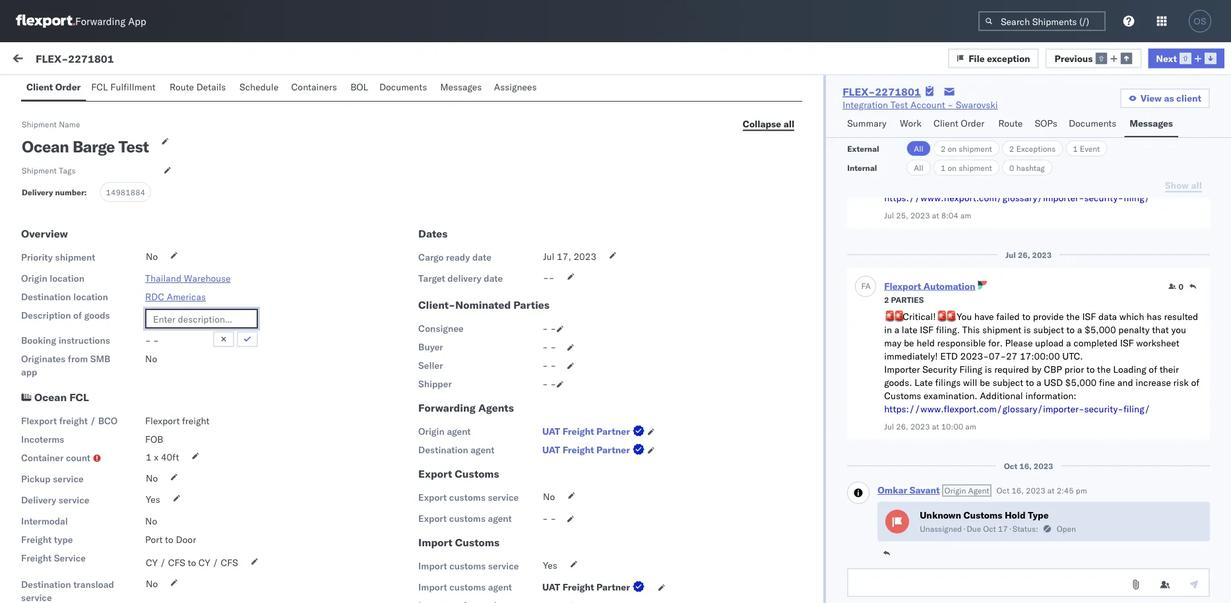 Task type: vqa. For each thing, say whether or not it's contained in the screenshot.
left Add
no



Task type: describe. For each thing, give the bounding box(es) containing it.
pm
[[1077, 486, 1088, 496]]

agent up the export customs
[[471, 444, 495, 456]]

2 horizontal spatial /
[[213, 557, 218, 569]]

longer
[[189, 265, 215, 276]]

0 horizontal spatial flex-2271801
[[36, 52, 114, 65]]

at for oct 16, 2023 at 2:45 pm
[[1048, 486, 1055, 496]]

next button
[[1149, 48, 1225, 68]]

26, down goods.
[[897, 422, 909, 432]]

4 flex- 458574 from the top
[[960, 418, 1022, 429]]

shipment inside final delivery date. we appreciate update you with the status of your shipment
[[185, 291, 224, 303]]

delivery number :
[[22, 188, 87, 197]]

4 458574 from the top
[[987, 418, 1022, 429]]

as
[[1165, 92, 1175, 104]]

shipment for shipment tags
[[22, 165, 57, 175]]

item/shipment
[[1009, 115, 1063, 124]]

a up utc.
[[1067, 338, 1072, 349]]

no for export customs service
[[543, 491, 555, 503]]

26, down https://www.flexport.com/glossary/importer-security-filing/ jul 25, 2023 at 8:04 am
[[1019, 250, 1031, 260]]

agent up destination agent
[[447, 426, 471, 437]]

destination for destination agent
[[419, 444, 469, 456]]

uat freight partner for destination agent
[[543, 444, 630, 456]]

forwarding for forwarding app
[[75, 15, 126, 27]]

shipment inside 🚨🚨critical!🚨🚨 you have failed to provide the isf data which has resulted in a late isf filing. this shipment is subject to a $5,000 penalty that you may be held responsible for. please upload a completed isf worksheet immediately! etd 2023-07-27 17:00:00 utc.
[[983, 325, 1022, 336]]

yes for import customs service
[[543, 560, 558, 571]]

to right port
[[165, 534, 173, 546]]

2 on shipment
[[941, 144, 993, 154]]

flex- up 2023- at the right bottom of page
[[960, 338, 987, 350]]

8:04
[[942, 211, 959, 221]]

2023, for we
[[453, 253, 479, 264]]

freight for flexport freight
[[182, 415, 210, 427]]

on for 2
[[948, 144, 957, 154]]

1 458574 from the top
[[987, 167, 1022, 178]]

please
[[1006, 338, 1034, 349]]

related work item/shipment
[[960, 115, 1063, 124]]

work inside button
[[128, 54, 150, 66]]

container
[[21, 452, 64, 464]]

2023 inside https://www.flexport.com/glossary/importer-security-filing/ jul 25, 2023 at 8:04 am
[[911, 211, 931, 221]]

1 cy from the left
[[146, 557, 158, 569]]

importer
[[885, 364, 921, 376]]

partner for origin agent
[[597, 426, 630, 437]]

0 horizontal spatial /
[[90, 415, 96, 427]]

filings
[[936, 377, 961, 389]]

of up increase at the bottom
[[1150, 364, 1158, 376]]

a left ":"
[[69, 192, 74, 204]]

- - for export customs agent
[[543, 513, 557, 525]]

import customs service
[[419, 561, 519, 572]]

related
[[960, 115, 988, 124]]

1 horizontal spatial 2:45
[[1057, 486, 1075, 496]]

1 vertical spatial order
[[961, 118, 985, 129]]

2 oct 26, 2023, 2:44 pm pdt from the top
[[419, 418, 537, 429]]

export customs service
[[419, 492, 519, 503]]

devan
[[143, 166, 170, 177]]

oct up oct 16, 2023 at 2:45 pm
[[1005, 462, 1018, 471]]

pickup
[[21, 473, 51, 485]]

file
[[969, 52, 985, 64]]

integration
[[843, 99, 889, 111]]

1 vertical spatial internal
[[848, 163, 878, 173]]

jul 26, 2023 at 10:00 am
[[885, 422, 977, 432]]

ready
[[446, 252, 470, 263]]

customs for unknown customs hold type
[[964, 510, 1003, 521]]

to right failed
[[1023, 311, 1031, 323]]

2 horizontal spatial isf
[[1121, 338, 1135, 349]]

has
[[1148, 311, 1163, 323]]

completed
[[1074, 338, 1119, 349]]

date for target delivery date
[[484, 273, 503, 284]]

my work
[[13, 51, 72, 69]]

pdt for we
[[520, 253, 537, 264]]

messages for leftmost messages button
[[441, 81, 482, 93]]

service down count
[[53, 473, 84, 485]]

number
[[55, 188, 84, 197]]

count
[[66, 452, 90, 464]]

2023, for @
[[453, 418, 479, 429]]

2 cy from the left
[[199, 557, 210, 569]]

and inside the importer security filing is required by cbp prior to the loading of their goods. late filings will be subject to a usd $5,000 fine and increase risk of customs examination. additional information: https://www.flexport.com/glossary/importer-security-filing/
[[1118, 377, 1134, 389]]

forwarding for forwarding agents
[[419, 401, 476, 415]]

oct up target
[[419, 253, 434, 264]]

0 horizontal spatial internal
[[40, 364, 72, 375]]

2 resize handle column header from the left
[[1208, 110, 1224, 461]]

work for related
[[990, 115, 1007, 124]]

pm for @
[[504, 418, 518, 429]]

1 horizontal spatial 2271801
[[876, 85, 922, 98]]

customs for import customs
[[455, 536, 500, 549]]

unknown
[[921, 510, 962, 521]]

1 vertical spatial am
[[966, 422, 977, 432]]

delivery for target
[[448, 273, 482, 284]]

- - for shipper
[[543, 378, 557, 390]]

0 horizontal spatial isf
[[921, 325, 934, 336]]

0 horizontal spatial client
[[26, 81, 53, 93]]

goods.
[[885, 377, 913, 389]]

3 458574 from the top
[[987, 338, 1022, 350]]

import for import customs service
[[419, 561, 447, 572]]

is inside 🚨🚨critical!🚨🚨 you have failed to provide the isf data which has resulted in a late isf filing. this shipment is subject to a $5,000 penalty that you may be held responsible for. please upload a completed isf worksheet immediately! etd 2023-07-27 17:00:00 utc.
[[1025, 325, 1032, 336]]

have
[[975, 311, 995, 323]]

jul for jul 26, 2023 at 10:00 am
[[885, 422, 895, 432]]

rdc americas link
[[145, 291, 206, 303]]

uat for destination agent
[[543, 444, 561, 456]]

loading
[[1114, 364, 1147, 376]]

yes for delivery service
[[146, 494, 160, 505]]

26, down forwarding agents
[[437, 418, 451, 429]]

service down pickup service
[[59, 495, 89, 506]]

1 vertical spatial test
[[118, 137, 149, 156]]

26, down consignee
[[437, 338, 451, 350]]

:
[[84, 188, 87, 197]]

import for import customs
[[419, 536, 453, 549]]

flex- right my
[[36, 52, 68, 65]]

jul 26, 2023
[[1006, 250, 1053, 260]]

0 vertical spatial 2:45
[[482, 253, 502, 264]]

2 458574 from the top
[[987, 253, 1022, 264]]

pm for we
[[504, 253, 518, 264]]

with inside final delivery date. we appreciate update you with the status of your shipment
[[88, 291, 106, 303]]

shipment up "when"
[[55, 252, 95, 263]]

message list button
[[148, 78, 216, 104]]

1 2:44 from the top
[[482, 338, 502, 350]]

app
[[21, 366, 37, 378]]

internal (0) button
[[83, 78, 148, 104]]

held
[[917, 338, 936, 349]]

2 https://www.flexport.com/glossary/importer-security-filing/ link from the top
[[885, 404, 1151, 415]]

1 horizontal spatial messages button
[[1125, 112, 1179, 137]]

3 s from the top
[[49, 316, 53, 324]]

origin for origin agent
[[419, 426, 445, 437]]

a
[[866, 282, 871, 291]]

dates
[[419, 227, 448, 240]]

0 vertical spatial order
[[55, 81, 81, 93]]

service for destination transload service
[[21, 592, 52, 603]]

1 for 1 on shipment
[[941, 163, 946, 173]]

fcl fulfillment button
[[86, 75, 164, 101]]

0 horizontal spatial client order
[[26, 81, 81, 93]]

0 horizontal spatial documents button
[[374, 75, 435, 101]]

2023 for jul 17, 2023
[[574, 251, 597, 262]]

documents for documents 'button' to the left
[[380, 81, 427, 93]]

description of goods
[[21, 310, 110, 321]]

next
[[1157, 52, 1178, 64]]

jul inside https://www.flexport.com/glossary/importer-security-filing/ jul 25, 2023 at 8:04 am
[[885, 211, 895, 221]]

uat for origin agent
[[543, 426, 561, 437]]

this inside 🚨🚨critical!🚨🚨 you have failed to provide the isf data which has resulted in a late isf filing. this shipment is subject to a $5,000 penalty that you may be held responsible for. please upload a completed isf worksheet immediately! etd 2023-07-27 17:00:00 utc.
[[963, 325, 981, 336]]

17
[[999, 525, 1009, 534]]

https://www.flexport.com/glossary/importer- inside the importer security filing is required by cbp prior to the loading of their goods. late filings will be subject to a usd $5,000 fine and increase risk of customs examination. additional information: https://www.flexport.com/glossary/importer-security-filing/
[[885, 404, 1085, 415]]

1 resize handle column header from the left
[[938, 110, 954, 461]]

export for export customs
[[419, 467, 453, 481]]

which
[[1120, 311, 1145, 323]]

be inside 🚨🚨critical!🚨🚨 you have failed to provide the isf data which has resulted in a late isf filing. this shipment is subject to a $5,000 penalty that you may be held responsible for. please upload a completed isf worksheet immediately! etd 2023-07-27 17:00:00 utc.
[[904, 338, 915, 349]]

2 for on shipment
[[941, 144, 946, 154]]

- - for seller
[[543, 360, 557, 371]]

responsible
[[938, 338, 987, 349]]

oct down consignee
[[419, 338, 434, 350]]

4 s from the top
[[49, 409, 53, 417]]

2 flex- 458574 from the top
[[960, 253, 1022, 264]]

customs for import customs agent
[[450, 582, 486, 593]]

3 o s from the top
[[44, 316, 53, 324]]

2 2:44 from the top
[[482, 418, 502, 429]]

name
[[59, 119, 80, 129]]

0 vertical spatial is
[[60, 192, 67, 204]]

route details button
[[164, 75, 234, 101]]

jul for jul 26, 2023
[[1006, 250, 1017, 260]]

agent down import customs service
[[488, 582, 512, 593]]

thailand
[[145, 273, 182, 284]]

update
[[40, 291, 69, 303]]

all for 2
[[915, 144, 924, 154]]

additional
[[981, 391, 1024, 402]]

information:
[[1026, 391, 1077, 402]]

app
[[128, 15, 146, 27]]

port
[[145, 534, 163, 546]]

import work
[[98, 54, 150, 66]]

1 https://www.flexport.com/glossary/importer-security-filing/ link from the top
[[885, 192, 1151, 204]]

rdc americas
[[145, 291, 206, 303]]

3 uat from the top
[[543, 582, 561, 593]]

cargo
[[139, 265, 162, 276]]

swarovski
[[956, 99, 999, 111]]

1 horizontal spatial documents button
[[1064, 112, 1125, 137]]

1 for 1 x 40ft
[[146, 452, 152, 463]]

to right prior
[[1087, 364, 1096, 376]]

fcl inside button
[[91, 81, 108, 93]]

1 vertical spatial fcl
[[69, 391, 89, 404]]

exception
[[988, 52, 1031, 64]]

to down door
[[188, 557, 196, 569]]

2 pdt from the top
[[520, 338, 537, 350]]

2023 for jul 26, 2023 at 10:00 am
[[911, 422, 931, 432]]

of right risk
[[1192, 377, 1200, 389]]

external for external
[[848, 144, 880, 154]]

service for import customs service
[[488, 561, 519, 572]]

f
[[862, 282, 866, 291]]

view as client button
[[1121, 88, 1211, 108]]

the inside the importer security filing is required by cbp prior to the loading of their goods. late filings will be subject to a usd $5,000 fine and increase risk of customs examination. additional information: https://www.flexport.com/glossary/importer-security-filing/
[[1098, 364, 1112, 376]]

client-nominated parties
[[419, 298, 550, 312]]

origin for origin location
[[21, 273, 47, 284]]

oct right agent on the bottom
[[997, 486, 1010, 496]]

view as client
[[1141, 92, 1202, 104]]

notifying
[[71, 252, 108, 263]]

shipment up 1 on shipment
[[959, 144, 993, 154]]

a inside the importer security filing is required by cbp prior to the loading of their goods. late filings will be subject to a usd $5,000 fine and increase risk of customs examination. additional information: https://www.flexport.com/glossary/importer-security-filing/
[[1037, 377, 1042, 389]]

customs inside the importer security filing is required by cbp prior to the loading of their goods. late filings will be subject to a usd $5,000 fine and increase risk of customs examination. additional information: https://www.flexport.com/glossary/importer-security-filing/
[[885, 391, 922, 402]]

impact
[[40, 278, 68, 290]]

route for route
[[999, 118, 1024, 129]]

omkar savant button
[[878, 485, 941, 496]]

delivery for delivery service
[[21, 495, 56, 506]]

0 horizontal spatial client order button
[[21, 75, 86, 101]]

1 horizontal spatial /
[[160, 557, 166, 569]]

internal inside button
[[89, 84, 121, 95]]

your shipment, occurs when
[[40, 252, 209, 276]]

am inside https://www.flexport.com/glossary/importer-security-filing/ jul 25, 2023 at 8:04 am
[[961, 211, 972, 221]]

fcl fulfillment
[[91, 81, 156, 93]]

may
[[885, 338, 902, 349]]

fulfillment
[[110, 81, 156, 93]]

1 horizontal spatial client
[[934, 118, 959, 129]]

export customs agent
[[419, 513, 512, 525]]

booking
[[21, 335, 56, 346]]

message for message list
[[153, 84, 192, 95]]

destination for destination transload service
[[21, 579, 71, 591]]

- - for consignee
[[543, 323, 557, 334]]

previous button
[[1046, 48, 1142, 68]]

origin inside omkar savant origin agent
[[945, 486, 967, 496]]

2 inside button
[[885, 295, 890, 305]]

external for external (0)
[[21, 84, 56, 95]]

forwarding app
[[75, 15, 146, 27]]

all
[[784, 118, 795, 129]]

1 vertical spatial client order button
[[929, 112, 994, 137]]

1 on shipment
[[941, 163, 993, 173]]

1 o from the top
[[44, 144, 49, 153]]

ocean for ocean fcl
[[34, 391, 67, 404]]

26, up target
[[437, 253, 451, 264]]

🚨🚨critical!🚨🚨 you have failed to provide the isf data which has resulted in a late isf filing. this shipment is subject to a $5,000 penalty that you may be held responsible for. please upload a completed isf worksheet immediately! etd 2023-07-27 17:00:00 utc.
[[885, 311, 1199, 362]]

to down the by
[[1027, 377, 1035, 389]]

0 for 0 hashtag
[[1010, 163, 1015, 173]]

agent down export customs service
[[488, 513, 512, 525]]

2 cfs from the left
[[221, 557, 238, 569]]

pickup service
[[21, 473, 84, 485]]

0 vertical spatial this
[[40, 192, 57, 204]]

0 horizontal spatial messages button
[[435, 75, 489, 101]]

location for origin location
[[50, 273, 84, 284]]

target delivery date
[[419, 273, 503, 284]]

2023 for jul 26, 2023
[[1033, 250, 1053, 260]]

delay:
[[205, 337, 231, 349]]

flex- down examination.
[[960, 418, 987, 429]]

1 horizontal spatial flex-2271801
[[843, 85, 922, 98]]

flexport for flexport freight
[[145, 415, 180, 427]]

pdt for @
[[520, 418, 537, 429]]

subject inside the importer security filing is required by cbp prior to the loading of their goods. late filings will be subject to a usd $5,000 fine and increase risk of customs examination. additional information: https://www.flexport.com/glossary/importer-security-filing/
[[993, 377, 1024, 389]]

(air
[[91, 337, 110, 349]]

2 parties button
[[885, 294, 924, 305]]

- - for buyer
[[543, 341, 557, 353]]

2 for exceptions
[[1010, 144, 1015, 154]]

target
[[419, 273, 446, 284]]

is inside the importer security filing is required by cbp prior to the loading of their goods. late filings will be subject to a usd $5,000 fine and increase risk of customs examination. additional information: https://www.flexport.com/glossary/importer-security-filing/
[[986, 364, 993, 376]]

4 o from the top
[[44, 409, 49, 417]]

all for 1
[[915, 163, 924, 173]]



Task type: locate. For each thing, give the bounding box(es) containing it.
subject inside 🚨🚨critical!🚨🚨 you have failed to provide the isf data which has resulted in a late isf filing. this shipment is subject to a $5,000 penalty that you may be held responsible for. please upload a completed isf worksheet immediately! etd 2023-07-27 17:00:00 utc.
[[1034, 325, 1065, 336]]

exception: (air recovery)
[[42, 337, 159, 349]]

2 parties
[[885, 295, 924, 305]]

--
[[543, 272, 555, 284]]

2 on from the top
[[948, 163, 957, 173]]

1 vertical spatial origin
[[419, 426, 445, 437]]

import up fcl fulfillment
[[98, 54, 126, 66]]

soon
[[238, 291, 258, 303]]

on up 1 on shipment
[[948, 144, 957, 154]]

2271801 up integration test account - swarovski
[[876, 85, 922, 98]]

we inside final delivery date. we appreciate update you with the status of your shipment
[[219, 278, 232, 290]]

flexport for flexport automation
[[885, 281, 922, 292]]

0 horizontal spatial delivery
[[160, 278, 193, 290]]

work for my
[[38, 51, 72, 69]]

import for import customs agent
[[419, 582, 447, 593]]

the left status
[[109, 291, 122, 303]]

17,
[[557, 251, 572, 262]]

service inside "destination transload service"
[[21, 592, 52, 603]]

customs up import customs service
[[455, 536, 500, 549]]

collapse all button
[[735, 114, 803, 134]]

ocean for ocean barge test
[[22, 137, 69, 156]]

no for pickup service
[[146, 473, 158, 484]]

flexport automation button
[[885, 281, 976, 292]]

hashtag
[[1017, 163, 1046, 173]]

0 vertical spatial 2271801
[[68, 52, 114, 65]]

14981884
[[106, 187, 145, 197]]

2 o s from the top
[[44, 230, 53, 239]]

0 horizontal spatial be
[[904, 338, 915, 349]]

service down freight service at the bottom
[[21, 592, 52, 603]]

view
[[1141, 92, 1163, 104]]

the inside 🚨🚨critical!🚨🚨 you have failed to provide the isf data which has resulted in a late isf filing. this shipment is subject to a $5,000 penalty that you may be held responsible for. please upload a completed isf worksheet immediately! etd 2023-07-27 17:00:00 utc.
[[1067, 311, 1081, 323]]

2023 for oct 16, 2023
[[1034, 462, 1054, 471]]

$5,000 down prior
[[1066, 377, 1097, 389]]

customs down goods.
[[885, 391, 922, 402]]

2 o from the top
[[44, 230, 49, 239]]

16, for oct 16, 2023 at 2:45 pm
[[1012, 486, 1025, 496]]

0 horizontal spatial messages
[[441, 81, 482, 93]]

1 on from the top
[[948, 144, 957, 154]]

1 vertical spatial route
[[999, 118, 1024, 129]]

shipment up the delivery number :
[[22, 165, 57, 175]]

0 vertical spatial message
[[160, 54, 199, 66]]

0 vertical spatial date
[[473, 252, 492, 263]]

customs
[[885, 391, 922, 402], [455, 467, 500, 481], [964, 510, 1003, 521], [455, 536, 500, 549]]

flex- 458574
[[960, 167, 1022, 178], [960, 253, 1022, 264], [960, 338, 1022, 350], [960, 418, 1022, 429]]

flex- up integration
[[843, 85, 876, 98]]

0 horizontal spatial 1
[[146, 452, 152, 463]]

1 vertical spatial client
[[934, 118, 959, 129]]

the right provide
[[1067, 311, 1081, 323]]

subject down provide
[[1034, 325, 1065, 336]]

cargo takes longer than impact your
[[40, 265, 237, 290]]

3 pm from the top
[[504, 418, 518, 429]]

order down swarovski
[[961, 118, 985, 129]]

os button
[[1186, 6, 1216, 36]]

unknown customs hold type
[[921, 510, 1049, 521]]

security- inside the importer security filing is required by cbp prior to the loading of their goods. late filings will be subject to a usd $5,000 fine and increase risk of customs examination. additional information: https://www.flexport.com/glossary/importer-security-filing/
[[1085, 404, 1124, 415]]

2 filing/ from the top
[[1124, 404, 1151, 415]]

1 security- from the top
[[1085, 192, 1124, 204]]

of down final
[[153, 291, 162, 303]]

agent
[[969, 486, 990, 496]]

documents for the right documents 'button'
[[1070, 118, 1117, 129]]

delivery for final
[[160, 278, 193, 290]]

17:00:00
[[1021, 351, 1061, 362]]

1 horizontal spatial 0
[[1180, 282, 1184, 292]]

1 horizontal spatial fcl
[[91, 81, 108, 93]]

am right 8:04
[[961, 211, 972, 221]]

pm down parties
[[504, 338, 518, 350]]

(0) inside button
[[58, 84, 75, 95]]

4 o s from the top
[[44, 409, 53, 417]]

1 vertical spatial uat freight partner link
[[543, 444, 648, 457]]

destination agent
[[419, 444, 495, 456]]

uat freight partner for origin agent
[[543, 426, 630, 437]]

security- inside https://www.flexport.com/glossary/importer-security-filing/ jul 25, 2023 at 8:04 am
[[1085, 192, 1124, 204]]

no for priority shipment
[[146, 251, 158, 262]]

at left 8:04
[[933, 211, 940, 221]]

2:44
[[482, 338, 502, 350], [482, 418, 502, 429]]

shipment
[[959, 144, 993, 154], [959, 163, 993, 173], [55, 252, 95, 263], [185, 291, 224, 303], [983, 325, 1022, 336]]

16, up oct 16, 2023 at 2:45 pm
[[1020, 462, 1033, 471]]

all button for 1
[[907, 160, 932, 176]]

0 vertical spatial client order
[[26, 81, 81, 93]]

export
[[419, 467, 453, 481], [419, 492, 447, 503], [419, 513, 447, 525]]

description
[[21, 310, 71, 321]]

route button
[[994, 112, 1030, 137]]

2 vertical spatial message
[[41, 115, 73, 124]]

flex- 458574 down additional
[[960, 418, 1022, 429]]

1 horizontal spatial is
[[986, 364, 993, 376]]

import for import work
[[98, 54, 126, 66]]

(0) for internal (0)
[[123, 84, 140, 95]]

delivery for delivery number :
[[22, 188, 53, 197]]

0 horizontal spatial (0)
[[58, 84, 75, 95]]

we are notifying
[[40, 252, 108, 263]]

origin agent
[[419, 426, 471, 437]]

1 vertical spatial 2023,
[[453, 338, 479, 350]]

bol button
[[345, 75, 374, 101]]

terminal
[[234, 337, 272, 349]]

your inside 'cargo takes longer than impact your'
[[71, 278, 89, 290]]

route inside route "button"
[[999, 118, 1024, 129]]

2 uat freight partner link from the top
[[543, 444, 648, 457]]

route inside 'route details' button
[[170, 81, 194, 93]]

customs up import customs agent
[[450, 561, 486, 572]]

external (0)
[[21, 84, 75, 95]]

2023, down consignee
[[453, 338, 479, 350]]

$5,000 up completed
[[1085, 325, 1117, 336]]

the up fine at the bottom
[[1098, 364, 1112, 376]]

2023 for oct 16, 2023 at 2:45 pm
[[1027, 486, 1046, 496]]

2023 up oct 16, 2023 at 2:45 pm
[[1034, 462, 1054, 471]]

2:45 right the ready
[[482, 253, 502, 264]]

filing/ inside https://www.flexport.com/glossary/importer-security-filing/ jul 25, 2023 at 8:04 am
[[1124, 192, 1151, 204]]

2 left parties on the right of page
[[885, 295, 890, 305]]

cy / cfs to cy / cfs
[[146, 557, 238, 569]]

external (0) button
[[16, 78, 83, 104]]

utc.
[[1063, 351, 1084, 362]]

2 https://www.flexport.com/glossary/importer- from the top
[[885, 404, 1085, 415]]

destination for destination location
[[21, 291, 71, 303]]

1 o s from the top
[[44, 144, 53, 153]]

1 shipment from the top
[[22, 119, 57, 129]]

1 vertical spatial exception:
[[42, 337, 89, 349]]

destination down origin agent at the bottom left of the page
[[419, 444, 469, 456]]

2023 left 10:00
[[911, 422, 931, 432]]

0 vertical spatial you
[[71, 291, 86, 303]]

2 vertical spatial export
[[419, 513, 447, 525]]

automation
[[924, 281, 976, 292]]

isf up held
[[921, 325, 934, 336]]

work inside 'button'
[[901, 118, 922, 129]]

you inside 🚨🚨critical!🚨🚨 you have failed to provide the isf data which has resulted in a late isf filing. this shipment is subject to a $5,000 penalty that you may be held responsible for. please upload a completed isf worksheet immediately! etd 2023-07-27 17:00:00 utc.
[[1172, 325, 1187, 336]]

flex- 458574 up '07-'
[[960, 338, 1022, 350]]

exception:
[[42, 166, 89, 177], [42, 337, 89, 349]]

2:45 left pm
[[1057, 486, 1075, 496]]

2 shipment from the top
[[22, 165, 57, 175]]

2 pm from the top
[[504, 338, 518, 350]]

0 vertical spatial partner
[[597, 426, 630, 437]]

customs for import customs service
[[450, 561, 486, 572]]

internal (0)
[[89, 84, 140, 95]]

1 exception: from the top
[[42, 166, 89, 177]]

export up import customs
[[419, 513, 447, 525]]

1 oct 26, 2023, 2:44 pm pdt from the top
[[419, 338, 537, 350]]

external inside button
[[21, 84, 56, 95]]

1 pdt from the top
[[520, 253, 537, 264]]

be right will
[[981, 377, 991, 389]]

1 uat from the top
[[543, 426, 561, 437]]

1 (0) from the left
[[58, 84, 75, 95]]

0 horizontal spatial test
[[118, 137, 149, 156]]

all button for 2
[[907, 141, 932, 156]]

None text field
[[848, 568, 1211, 598]]

delay: terminal
[[205, 337, 272, 349]]

o up shipment tags
[[44, 144, 49, 153]]

date right the ready
[[473, 252, 492, 263]]

1 horizontal spatial test
[[891, 99, 909, 111]]

savant
[[411, 55, 437, 65], [94, 143, 123, 154], [94, 229, 123, 240], [94, 315, 123, 326], [94, 407, 123, 419], [910, 485, 941, 496]]

1 s from the top
[[49, 144, 53, 153]]

0 horizontal spatial route
[[170, 81, 194, 93]]

shipment down 2 on shipment
[[959, 163, 993, 173]]

1 vertical spatial 0
[[1180, 282, 1184, 292]]

1 uat freight partner link from the top
[[543, 425, 648, 438]]

a up completed
[[1078, 325, 1083, 336]]

provide
[[1034, 311, 1065, 323]]

0 horizontal spatial the
[[109, 291, 122, 303]]

export down destination agent
[[419, 467, 453, 481]]

1 vertical spatial client order
[[934, 118, 985, 129]]

fcl left fulfillment
[[91, 81, 108, 93]]

1 horizontal spatial be
[[981, 377, 991, 389]]

3 export from the top
[[419, 513, 447, 525]]

40ft
[[161, 452, 179, 463]]

1 vertical spatial uat
[[543, 444, 561, 456]]

summary
[[848, 118, 887, 129]]

you inside final delivery date. we appreciate update you with the status of your shipment
[[71, 291, 86, 303]]

customs for export customs
[[455, 467, 500, 481]]

resize handle column header right 0 button
[[1208, 110, 1224, 461]]

flexport. image
[[16, 15, 75, 28]]

2 horizontal spatial 1
[[1074, 144, 1079, 154]]

(0) for external (0)
[[58, 84, 75, 95]]

1 cfs from the left
[[168, 557, 185, 569]]

1 vertical spatial uat freight partner
[[543, 444, 630, 456]]

this down shipment tags
[[40, 192, 57, 204]]

import inside button
[[98, 54, 126, 66]]

1 vertical spatial 2:44
[[482, 418, 502, 429]]

1 horizontal spatial client order button
[[929, 112, 994, 137]]

Enter description... text field
[[145, 309, 258, 329]]

immediately!
[[885, 351, 939, 362]]

messages button left assignees
[[435, 75, 489, 101]]

date
[[473, 252, 492, 263], [484, 273, 503, 284]]

2 all button from the top
[[907, 160, 932, 176]]

1 horizontal spatial client order
[[934, 118, 985, 129]]

on down 2 on shipment
[[948, 163, 957, 173]]

0 vertical spatial security-
[[1085, 192, 1124, 204]]

incoterms
[[21, 434, 64, 445]]

exception: for exception:
[[42, 166, 89, 177]]

consignee
[[419, 323, 464, 334]]

shipment left name
[[22, 119, 57, 129]]

customs for export customs service
[[450, 492, 486, 503]]

3 flex- 458574 from the top
[[960, 338, 1022, 350]]

containers button
[[286, 75, 345, 101]]

1 vertical spatial 2271801
[[876, 85, 922, 98]]

2 2023, from the top
[[453, 338, 479, 350]]

2 s from the top
[[49, 230, 53, 239]]

order down my work
[[55, 81, 81, 93]]

0 vertical spatial your
[[147, 252, 165, 263]]

0 for 0
[[1180, 282, 1184, 292]]

fcl up the flexport freight / bco
[[69, 391, 89, 404]]

origin left agent on the bottom
[[945, 486, 967, 496]]

at for jul 26, 2023 at 10:00 am
[[933, 422, 940, 432]]

to up utc.
[[1067, 325, 1076, 336]]

2 uat freight partner from the top
[[543, 444, 630, 456]]

your inside your shipment, occurs when
[[147, 252, 165, 263]]

0 vertical spatial we
[[40, 252, 53, 263]]

1 vertical spatial forwarding
[[419, 401, 476, 415]]

0 up 'resulted'
[[1180, 282, 1184, 292]]

1 vertical spatial shipment
[[22, 165, 57, 175]]

0 vertical spatial external
[[21, 84, 56, 95]]

jul 17, 2023
[[543, 251, 597, 262]]

3 uat freight partner from the top
[[543, 582, 630, 593]]

oct 26, 2023, 2:44 pm pdt down forwarding agents
[[419, 418, 537, 429]]

$5,000
[[1085, 325, 1117, 336], [1066, 377, 1097, 389]]

1 horizontal spatial forwarding
[[419, 401, 476, 415]]

$5,000 inside the importer security filing is required by cbp prior to the loading of their goods. late filings will be subject to a usd $5,000 fine and increase risk of customs examination. additional information: https://www.flexport.com/glossary/importer-security-filing/
[[1066, 377, 1097, 389]]

uat freight partner link for destination agent
[[543, 444, 648, 457]]

resize handle column header
[[938, 110, 954, 461], [1208, 110, 1224, 461]]

o down ocean fcl at the left of the page
[[44, 409, 49, 417]]

oct left the 17
[[984, 525, 997, 534]]

filing/ inside the importer security filing is required by cbp prior to the loading of their goods. late filings will be subject to a usd $5,000 fine and increase risk of customs examination. additional information: https://www.flexport.com/glossary/importer-security-filing/
[[1124, 404, 1151, 415]]

1 horizontal spatial you
[[1172, 325, 1187, 336]]

date for cargo ready date
[[473, 252, 492, 263]]

your inside final delivery date. we appreciate update you with the status of your shipment
[[164, 291, 182, 303]]

and down loading
[[1118, 377, 1134, 389]]

(0) inside button
[[123, 84, 140, 95]]

messages button down view
[[1125, 112, 1179, 137]]

my
[[13, 51, 34, 69]]

458574 down https://www.flexport.com/glossary/importer-security-filing/ jul 25, 2023 at 8:04 am
[[987, 253, 1022, 264]]

1 horizontal spatial 1
[[941, 163, 946, 173]]

takes
[[164, 265, 187, 276]]

flex- 458574 down 2 on shipment
[[960, 167, 1022, 178]]

exception: up number
[[42, 166, 89, 177]]

2 exception: from the top
[[42, 337, 89, 349]]

2 partner from the top
[[597, 444, 630, 456]]

route left list
[[170, 81, 194, 93]]

1 horizontal spatial subject
[[1034, 325, 1065, 336]]

route details
[[170, 81, 226, 93]]

on for 1
[[948, 163, 957, 173]]

1 vertical spatial pm
[[504, 338, 518, 350]]

2 security- from the top
[[1085, 404, 1124, 415]]

0 vertical spatial the
[[109, 291, 122, 303]]

0 vertical spatial 1
[[1074, 144, 1079, 154]]

destination location
[[21, 291, 108, 303]]

of left goods
[[73, 310, 82, 321]]

0 inside button
[[1180, 282, 1184, 292]]

documents button up event
[[1064, 112, 1125, 137]]

shipment down failed
[[983, 325, 1022, 336]]

2 all from the top
[[915, 163, 924, 173]]

1 vertical spatial with
[[88, 291, 106, 303]]

uat freight partner link for origin agent
[[543, 425, 648, 438]]

messages for rightmost messages button
[[1130, 118, 1174, 129]]

prior
[[1065, 364, 1085, 376]]

1 for 1 event
[[1074, 144, 1079, 154]]

exception: up from
[[42, 337, 89, 349]]

1 vertical spatial on
[[948, 163, 957, 173]]

final delivery date. we appreciate update you with the status of your shipment
[[40, 278, 279, 303]]

customs down export customs service
[[450, 513, 486, 525]]

oct 26, 2023, 2:44 pm pdt down nominated
[[419, 338, 537, 350]]

partner for destination agent
[[597, 444, 630, 456]]

test down flex-2271801 "link"
[[891, 99, 909, 111]]

flex- up 'automation'
[[960, 253, 987, 264]]

customs for export customs agent
[[450, 513, 486, 525]]

Search Shipments (/) text field
[[979, 11, 1107, 31]]

2 vertical spatial destination
[[21, 579, 71, 591]]

1 vertical spatial work
[[990, 115, 1007, 124]]

2 horizontal spatial the
[[1098, 364, 1112, 376]]

0 vertical spatial subject
[[1034, 325, 1065, 336]]

a right "in"
[[895, 325, 900, 336]]

1 uat freight partner from the top
[[543, 426, 630, 437]]

open
[[1057, 525, 1077, 534]]

s down "update"
[[49, 316, 53, 324]]

0 vertical spatial messages button
[[435, 75, 489, 101]]

1 all from the top
[[915, 144, 924, 154]]

exception: for exception: (air recovery)
[[42, 337, 89, 349]]

work right related
[[990, 115, 1007, 124]]

message for message button
[[160, 54, 199, 66]]

message up message list
[[160, 54, 199, 66]]

16, for oct 16, 2023
[[1020, 462, 1033, 471]]

1 vertical spatial documents
[[1070, 118, 1117, 129]]

route up the 2 exceptions
[[999, 118, 1024, 129]]

export for export customs agent
[[419, 513, 447, 525]]

https://www.flexport.com/glossary/importer- down additional
[[885, 404, 1085, 415]]

of inside final delivery date. we appreciate update you with the status of your shipment
[[153, 291, 162, 303]]

2 up 1 on shipment
[[941, 144, 946, 154]]

3 partner from the top
[[597, 582, 630, 593]]

destination inside "destination transload service"
[[21, 579, 71, 591]]

flex- down 2 on shipment
[[960, 167, 987, 178]]

0 horizontal spatial 0
[[1010, 163, 1015, 173]]

external down summary button
[[848, 144, 880, 154]]

containers
[[291, 81, 337, 93]]

export down the export customs
[[419, 492, 447, 503]]

recovery)
[[112, 337, 159, 349]]

origin location
[[21, 273, 84, 284]]

0 horizontal spatial 2
[[885, 295, 890, 305]]

occurs
[[40, 265, 68, 276]]

1 vertical spatial security-
[[1085, 404, 1124, 415]]

messages down view
[[1130, 118, 1174, 129]]

1 horizontal spatial 2
[[941, 144, 946, 154]]

increase
[[1136, 377, 1172, 389]]

0 vertical spatial 2023,
[[453, 253, 479, 264]]

3 2023, from the top
[[453, 418, 479, 429]]

in
[[885, 325, 893, 336]]

1 horizontal spatial flexport
[[145, 415, 180, 427]]

thailand warehouse
[[145, 273, 231, 284]]

10:00
[[942, 422, 964, 432]]

be inside the importer security filing is required by cbp prior to the loading of their goods. late filings will be subject to a usd $5,000 fine and increase risk of customs examination. additional information: https://www.flexport.com/glossary/importer-security-filing/
[[981, 377, 991, 389]]

1 https://www.flexport.com/glossary/importer- from the top
[[885, 192, 1085, 204]]

1 horizontal spatial freight
[[182, 415, 210, 427]]

message button
[[155, 42, 221, 78]]

0 vertical spatial filing/
[[1124, 192, 1151, 204]]

0 vertical spatial destination
[[21, 291, 71, 303]]

is up 'please'
[[1025, 325, 1032, 336]]

1 flex- 458574 from the top
[[960, 167, 1022, 178]]

1 vertical spatial all
[[915, 163, 924, 173]]

1 freight from the left
[[59, 415, 88, 427]]

at inside https://www.flexport.com/glossary/importer-security-filing/ jul 25, 2023 at 8:04 am
[[933, 211, 940, 221]]

0 vertical spatial work
[[128, 54, 150, 66]]

am
[[961, 211, 972, 221], [966, 422, 977, 432]]

f a
[[862, 282, 871, 291]]

o s up shipment tags
[[44, 144, 53, 153]]

service
[[53, 473, 84, 485], [488, 492, 519, 503], [59, 495, 89, 506], [488, 561, 519, 572], [21, 592, 52, 603]]

1 all button from the top
[[907, 141, 932, 156]]

delivery inside final delivery date. we appreciate update you with the status of your shipment
[[160, 278, 193, 290]]

schedule
[[240, 81, 279, 93]]

2 (0) from the left
[[123, 84, 140, 95]]

2 export from the top
[[419, 492, 447, 503]]

1 vertical spatial 2:45
[[1057, 486, 1075, 496]]

flex-2271801 link
[[843, 85, 922, 98]]

be down late
[[904, 338, 915, 349]]

flexport for flexport freight / bco
[[21, 415, 57, 427]]

0 horizontal spatial and
[[121, 192, 137, 204]]

https://www.flexport.com/glossary/importer-security-filing/ link down additional
[[885, 404, 1151, 415]]

0 horizontal spatial forwarding
[[75, 15, 126, 27]]

1 export from the top
[[419, 467, 453, 481]]

1 vertical spatial export
[[419, 492, 447, 503]]

1 2023, from the top
[[453, 253, 479, 264]]

integration test account - swarovski
[[843, 99, 999, 111]]

2 vertical spatial partner
[[597, 582, 630, 593]]

originates from smb app
[[21, 353, 111, 378]]

0 vertical spatial uat
[[543, 426, 561, 437]]

2 vertical spatial is
[[986, 364, 993, 376]]

1 vertical spatial delivery
[[21, 495, 56, 506]]

origin up destination agent
[[419, 426, 445, 437]]

1 vertical spatial partner
[[597, 444, 630, 456]]

2 uat from the top
[[543, 444, 561, 456]]

schedule button
[[234, 75, 286, 101]]

1 horizontal spatial isf
[[1083, 311, 1097, 323]]

0 button
[[1169, 282, 1184, 292]]

$5,000 inside 🚨🚨critical!🚨🚨 you have failed to provide the isf data which has resulted in a late isf filing. this shipment is subject to a $5,000 penalty that you may be held responsible for. please upload a completed isf worksheet immediately! etd 2023-07-27 17:00:00 utc.
[[1085, 325, 1117, 336]]

customs down import customs service
[[450, 582, 486, 593]]

the inside final delivery date. we appreciate update you with the status of your shipment
[[109, 291, 122, 303]]

0 vertical spatial internal
[[89, 84, 121, 95]]

1 partner from the top
[[597, 426, 630, 437]]

3 pdt from the top
[[520, 418, 537, 429]]

location for destination location
[[73, 291, 108, 303]]

1 horizontal spatial resize handle column header
[[1208, 110, 1224, 461]]

oct up destination agent
[[419, 418, 434, 429]]

2271801
[[68, 52, 114, 65], [876, 85, 922, 98]]

service up import customs agent
[[488, 561, 519, 572]]

omkar savant origin agent
[[878, 485, 990, 496]]

is down '07-'
[[986, 364, 993, 376]]

-
[[948, 99, 954, 111], [543, 272, 549, 284], [549, 272, 555, 284], [543, 323, 549, 334], [551, 323, 557, 334], [145, 335, 151, 346], [153, 335, 159, 346], [543, 341, 549, 353], [551, 341, 557, 353], [543, 360, 549, 371], [551, 360, 557, 371], [543, 378, 549, 390], [551, 378, 557, 390], [543, 513, 549, 525], [551, 513, 557, 525]]

0 vertical spatial all button
[[907, 141, 932, 156]]

assignees
[[494, 81, 537, 93]]

2 freight from the left
[[182, 415, 210, 427]]

jul for jul 17, 2023
[[543, 251, 555, 262]]

0 left hashtag
[[1010, 163, 1015, 173]]

importer security filing is required by cbp prior to the loading of their goods. late filings will be subject to a usd $5,000 fine and increase risk of customs examination. additional information: https://www.flexport.com/glossary/importer-security-filing/
[[885, 364, 1200, 415]]

uat
[[543, 426, 561, 437], [543, 444, 561, 456], [543, 582, 561, 593]]

client-
[[419, 298, 456, 312]]

0 vertical spatial with
[[139, 192, 157, 204]]

0 vertical spatial work
[[38, 51, 72, 69]]

a down the by
[[1037, 377, 1042, 389]]

1 horizontal spatial this
[[963, 325, 981, 336]]

external
[[21, 84, 56, 95], [848, 144, 880, 154]]

upload
[[1036, 338, 1065, 349]]

freight service
[[21, 553, 86, 564]]

3 o from the top
[[44, 316, 49, 324]]

work up fulfillment
[[128, 54, 150, 66]]

sops
[[1036, 118, 1058, 129]]

2023
[[911, 211, 931, 221], [1033, 250, 1053, 260], [574, 251, 597, 262], [911, 422, 931, 432], [1034, 462, 1054, 471], [1027, 486, 1046, 496]]

service for export customs service
[[488, 492, 519, 503]]

message down external (0) button at left
[[41, 115, 73, 124]]

458574 up '07-'
[[987, 338, 1022, 350]]

https://www.flexport.com/glossary/importer- inside https://www.flexport.com/glossary/importer-security-filing/ jul 25, 2023 at 8:04 am
[[885, 192, 1085, 204]]

freight for flexport freight / bco
[[59, 415, 88, 427]]

route for route details
[[170, 81, 194, 93]]

export for export customs service
[[419, 492, 447, 503]]

1 filing/ from the top
[[1124, 192, 1151, 204]]

0 horizontal spatial work
[[38, 51, 72, 69]]

0 vertical spatial at
[[933, 211, 940, 221]]

type
[[1029, 510, 1049, 521]]

0 vertical spatial be
[[904, 338, 915, 349]]

0 vertical spatial flex-2271801
[[36, 52, 114, 65]]

2 vertical spatial 1
[[146, 452, 152, 463]]

shipment for shipment name
[[22, 119, 57, 129]]

@
[[40, 430, 47, 441]]

1 vertical spatial date
[[484, 273, 503, 284]]

file exception button
[[949, 48, 1040, 68], [949, 48, 1040, 68]]

2:45
[[482, 253, 502, 264], [1057, 486, 1075, 496]]

s up priority shipment
[[49, 230, 53, 239]]

no for destination transload service
[[146, 578, 158, 590]]

1 pm from the top
[[504, 253, 518, 264]]

1 vertical spatial the
[[1067, 311, 1081, 323]]



